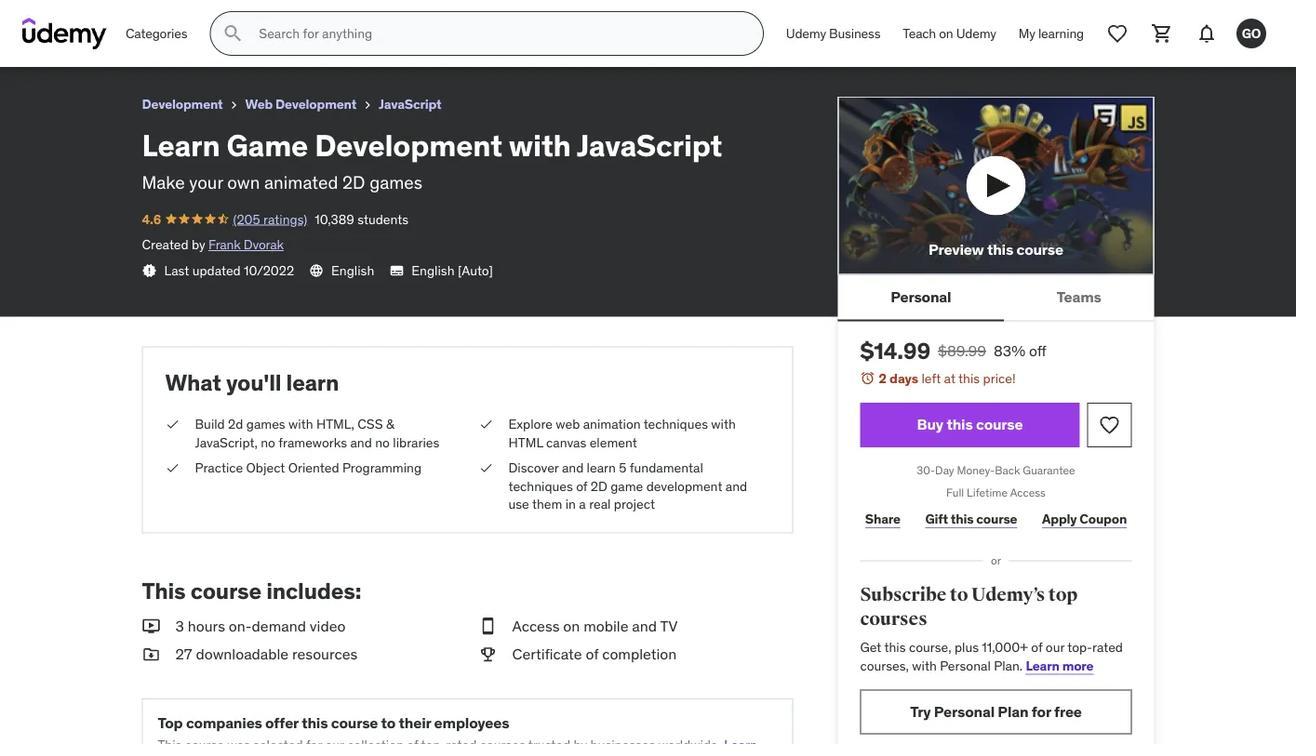 Task type: describe. For each thing, give the bounding box(es) containing it.
fundamental
[[630, 460, 704, 477]]

course for buy this course
[[976, 415, 1023, 434]]

teams button
[[1005, 275, 1155, 320]]

3 hours on-demand video
[[175, 617, 346, 636]]

xsmall image for html
[[479, 416, 494, 434]]

83%
[[994, 341, 1026, 360]]

apply
[[1043, 511, 1077, 528]]

on-
[[229, 617, 252, 636]]

and inside build 2d games with html, css & javascript, no frameworks and no libraries
[[350, 434, 372, 451]]

this for gift
[[951, 511, 974, 528]]

english for english [auto]
[[412, 262, 455, 279]]

learn more link
[[1026, 658, 1094, 675]]

1 horizontal spatial (205 ratings)
[[233, 211, 307, 227]]

teams
[[1057, 287, 1102, 306]]

them
[[532, 496, 563, 513]]

preview
[[929, 240, 984, 259]]

money-
[[957, 463, 995, 477]]

explore
[[509, 416, 553, 433]]

lifetime
[[967, 486, 1008, 500]]

go link
[[1230, 11, 1274, 56]]

guarantee
[[1023, 463, 1076, 477]]

techniques inside explore web animation techniques with html canvas element
[[644, 416, 708, 433]]

plan
[[998, 703, 1029, 722]]

offer
[[265, 714, 299, 733]]

plan.
[[994, 658, 1023, 675]]

javascript for learn game development with javascript make your own animated 2d games
[[577, 126, 723, 164]]

try
[[911, 703, 931, 722]]

small image left 27
[[142, 645, 161, 666]]

companies
[[186, 714, 262, 733]]

udemy's
[[972, 584, 1046, 607]]

teach
[[903, 25, 937, 42]]

practice
[[195, 460, 243, 477]]

top companies offer this course to their employees
[[158, 714, 510, 733]]

gift this course link
[[921, 501, 1023, 538]]

animation
[[583, 416, 641, 433]]

2 days left at this price!
[[879, 370, 1016, 387]]

price!
[[984, 370, 1016, 387]]

web
[[245, 96, 273, 113]]

subscribe
[[861, 584, 947, 607]]

2 udemy from the left
[[957, 25, 997, 42]]

teach on udemy link
[[892, 11, 1008, 56]]

course left their
[[331, 714, 378, 733]]

1 horizontal spatial students
[[358, 211, 409, 227]]

created
[[142, 236, 189, 253]]

by
[[192, 236, 205, 253]]

udemy image
[[22, 18, 107, 49]]

game for learn game development with javascript
[[58, 8, 99, 27]]

frameworks
[[279, 434, 347, 451]]

javascript for learn game development with javascript
[[235, 8, 309, 27]]

this right the offer
[[302, 714, 328, 733]]

mobile
[[584, 617, 629, 636]]

last updated 10/2022
[[164, 262, 294, 279]]

development
[[647, 478, 723, 495]]

or
[[991, 554, 1002, 568]]

javascript,
[[195, 434, 258, 451]]

coupon
[[1080, 511, 1127, 528]]

notifications image
[[1196, 22, 1219, 45]]

english for english
[[331, 262, 374, 279]]

css
[[358, 416, 383, 433]]

includes:
[[266, 577, 361, 605]]

&
[[386, 416, 394, 433]]

2d inside discover and learn 5 fundamental techniques of 2d game development and use them in a real project
[[591, 478, 608, 495]]

day
[[936, 463, 955, 477]]

my
[[1019, 25, 1036, 42]]

buy this course button
[[861, 403, 1080, 448]]

27
[[175, 645, 192, 664]]

small image for certificate of completion
[[479, 616, 498, 637]]

and down 'canvas'
[[562, 460, 584, 477]]

xsmall image for css
[[165, 416, 180, 434]]

course,
[[909, 640, 952, 656]]

course for preview this course
[[1017, 240, 1064, 259]]

their
[[399, 714, 431, 733]]

html
[[509, 434, 543, 451]]

business
[[830, 25, 881, 42]]

web development
[[245, 96, 357, 113]]

object
[[246, 460, 285, 477]]

0 vertical spatial 10,389 students
[[137, 32, 231, 49]]

english [auto]
[[412, 262, 493, 279]]

development right web
[[276, 96, 357, 113]]

of inside discover and learn 5 fundamental techniques of 2d game development and use them in a real project
[[576, 478, 588, 495]]

categories button
[[114, 11, 199, 56]]

element
[[590, 434, 637, 451]]

udemy business
[[786, 25, 881, 42]]

personal inside button
[[891, 287, 952, 306]]

development link
[[142, 93, 223, 116]]

of down the access on mobile and tv
[[586, 645, 599, 664]]

web development link
[[245, 93, 357, 116]]

categories
[[126, 25, 187, 42]]

real
[[589, 496, 611, 513]]

alarm image
[[861, 371, 875, 386]]

days
[[890, 370, 919, 387]]

more
[[1063, 658, 1094, 675]]

access inside 30-day money-back guarantee full lifetime access
[[1011, 486, 1046, 500]]

2 vertical spatial personal
[[934, 703, 995, 722]]

your
[[189, 171, 223, 194]]

2d
[[228, 416, 243, 433]]

personal inside the get this course, plus 11,000+ of our top-rated courses, with personal plan.
[[940, 658, 991, 675]]

try personal plan for free link
[[861, 690, 1132, 735]]

wishlist image
[[1107, 22, 1129, 45]]

apply coupon button
[[1038, 501, 1132, 538]]

1 horizontal spatial javascript
[[379, 96, 442, 113]]

certificate
[[512, 645, 582, 664]]

with inside explore web animation techniques with html canvas element
[[712, 416, 736, 433]]

0 horizontal spatial (205
[[56, 32, 83, 49]]

preview this course button
[[838, 97, 1155, 275]]

0 horizontal spatial to
[[381, 714, 396, 733]]

xsmall image for techniques
[[479, 459, 494, 478]]

Search for anything text field
[[255, 18, 741, 49]]

rated
[[1093, 640, 1124, 656]]

learn for learn game development with javascript make your own animated 2d games
[[142, 126, 220, 164]]

resources
[[292, 645, 358, 664]]

1 horizontal spatial 10,389 students
[[315, 211, 409, 227]]

0 vertical spatial xsmall image
[[360, 98, 375, 113]]

[auto]
[[458, 262, 493, 279]]

top
[[1049, 584, 1078, 607]]

libraries
[[393, 434, 440, 451]]

javascript link
[[379, 93, 442, 116]]



Task type: vqa. For each thing, say whether or not it's contained in the screenshot.
'4.6' corresponding to Top 10 EURUSD Expert Advisors - Forex Algorithmic Trading
no



Task type: locate. For each thing, give the bounding box(es) containing it.
(205 up frank dvorak link
[[233, 211, 260, 227]]

learn for and
[[587, 460, 616, 477]]

10,389 down 'animated'
[[315, 211, 355, 227]]

0 vertical spatial (205
[[56, 32, 83, 49]]

1 horizontal spatial no
[[375, 434, 390, 451]]

0 vertical spatial 10,389
[[137, 32, 177, 49]]

course inside button
[[1017, 240, 1064, 259]]

oriented
[[288, 460, 339, 477]]

at
[[944, 370, 956, 387]]

game for learn game development with javascript make your own animated 2d games
[[227, 126, 308, 164]]

access down back
[[1011, 486, 1046, 500]]

1 vertical spatial (205 ratings)
[[233, 211, 307, 227]]

canvas
[[546, 434, 587, 451]]

(205 ratings)
[[56, 32, 130, 49], [233, 211, 307, 227]]

development left submit search image
[[102, 8, 197, 27]]

1 vertical spatial students
[[358, 211, 409, 227]]

tab list
[[838, 275, 1155, 321]]

wishlist image
[[1099, 414, 1121, 436]]

1 horizontal spatial learn
[[142, 126, 220, 164]]

0 horizontal spatial ratings)
[[86, 32, 130, 49]]

try personal plan for free
[[911, 703, 1082, 722]]

1 vertical spatial 2d
[[591, 478, 608, 495]]

apply coupon
[[1043, 511, 1127, 528]]

1 vertical spatial game
[[227, 126, 308, 164]]

this inside button
[[947, 415, 973, 434]]

xsmall image left practice in the bottom of the page
[[165, 459, 180, 478]]

in
[[566, 496, 576, 513]]

this right at
[[959, 370, 980, 387]]

course up teams
[[1017, 240, 1064, 259]]

this for buy
[[947, 415, 973, 434]]

2d inside learn game development with javascript make your own animated 2d games
[[343, 171, 365, 194]]

0 vertical spatial javascript
[[235, 8, 309, 27]]

0 horizontal spatial (205 ratings)
[[56, 32, 130, 49]]

1 vertical spatial techniques
[[509, 478, 573, 495]]

2 no from the left
[[375, 434, 390, 451]]

personal down plus
[[940, 658, 991, 675]]

plus
[[955, 640, 979, 656]]

students down 'learn game development with javascript' on the left top
[[180, 32, 231, 49]]

html,
[[316, 416, 355, 433]]

0 vertical spatial ratings)
[[86, 32, 130, 49]]

1 horizontal spatial techniques
[[644, 416, 708, 433]]

development down "categories" dropdown button on the top left of the page
[[142, 96, 223, 113]]

to left their
[[381, 714, 396, 733]]

2 horizontal spatial javascript
[[577, 126, 723, 164]]

development
[[102, 8, 197, 27], [142, 96, 223, 113], [276, 96, 357, 113], [315, 126, 503, 164]]

1 vertical spatial to
[[381, 714, 396, 733]]

with inside learn game development with javascript make your own animated 2d games
[[509, 126, 571, 164]]

what you'll learn
[[165, 369, 339, 397]]

xsmall image left discover
[[479, 459, 494, 478]]

free
[[1055, 703, 1082, 722]]

shopping cart with 0 items image
[[1152, 22, 1174, 45]]

small image
[[479, 645, 498, 666]]

1 horizontal spatial udemy
[[957, 25, 997, 42]]

1 no from the left
[[261, 434, 275, 451]]

no up object
[[261, 434, 275, 451]]

my learning
[[1019, 25, 1084, 42]]

students up closed captions icon
[[358, 211, 409, 227]]

course language image
[[309, 263, 324, 278]]

access
[[1011, 486, 1046, 500], [512, 617, 560, 636]]

1 vertical spatial (205
[[233, 211, 260, 227]]

small image
[[142, 616, 161, 637], [479, 616, 498, 637], [142, 645, 161, 666]]

2 vertical spatial learn
[[1026, 658, 1060, 675]]

left
[[922, 370, 941, 387]]

udemy left my
[[957, 25, 997, 42]]

10,389 students up closed captions icon
[[315, 211, 409, 227]]

0 horizontal spatial 4.6
[[15, 32, 34, 49]]

(205 left "categories" dropdown button on the top left of the page
[[56, 32, 83, 49]]

1 horizontal spatial xsmall image
[[360, 98, 375, 113]]

xsmall image
[[227, 98, 242, 113], [165, 416, 180, 434], [479, 416, 494, 434], [165, 459, 180, 478], [479, 459, 494, 478]]

10/2022
[[244, 262, 294, 279]]

0 horizontal spatial games
[[246, 416, 285, 433]]

$14.99 $89.99 83% off
[[861, 337, 1047, 365]]

techniques up fundamental
[[644, 416, 708, 433]]

submit search image
[[222, 22, 244, 45]]

10,389 down 'learn game development with javascript' on the left top
[[137, 32, 177, 49]]

10,389
[[137, 32, 177, 49], [315, 211, 355, 227]]

this right buy at the bottom right of the page
[[947, 415, 973, 434]]

personal button
[[838, 275, 1005, 320]]

1 horizontal spatial 10,389
[[315, 211, 355, 227]]

1 vertical spatial games
[[246, 416, 285, 433]]

learn for learn more
[[1026, 658, 1060, 675]]

xsmall image
[[360, 98, 375, 113], [142, 263, 157, 278]]

1 horizontal spatial game
[[227, 126, 308, 164]]

personal right try
[[934, 703, 995, 722]]

2 english from the left
[[412, 262, 455, 279]]

xsmall image left explore
[[479, 416, 494, 434]]

udemy left business
[[786, 25, 827, 42]]

development inside learn game development with javascript make your own animated 2d games
[[315, 126, 503, 164]]

games down javascript link
[[370, 171, 423, 194]]

1 horizontal spatial access
[[1011, 486, 1046, 500]]

learn inside discover and learn 5 fundamental techniques of 2d game development and use them in a real project
[[587, 460, 616, 477]]

xsmall image left javascript link
[[360, 98, 375, 113]]

of up a at left bottom
[[576, 478, 588, 495]]

30-
[[917, 463, 936, 477]]

courses,
[[861, 658, 909, 675]]

0 vertical spatial (205 ratings)
[[56, 32, 130, 49]]

0 horizontal spatial on
[[564, 617, 580, 636]]

learn for learn game development with javascript
[[15, 8, 54, 27]]

this course includes:
[[142, 577, 361, 605]]

tab list containing personal
[[838, 275, 1155, 321]]

0 horizontal spatial learn
[[286, 369, 339, 397]]

teach on udemy
[[903, 25, 997, 42]]

1 horizontal spatial learn
[[587, 460, 616, 477]]

gift this course
[[926, 511, 1018, 528]]

with for learn game development with javascript make your own animated 2d games
[[509, 126, 571, 164]]

course up on-
[[190, 577, 262, 605]]

ratings) up dvorak
[[263, 211, 307, 227]]

programming
[[342, 460, 422, 477]]

0 horizontal spatial 10,389
[[137, 32, 177, 49]]

1 horizontal spatial ratings)
[[263, 211, 307, 227]]

0 vertical spatial techniques
[[644, 416, 708, 433]]

2d up real
[[591, 478, 608, 495]]

no
[[261, 434, 275, 451], [375, 434, 390, 451]]

(205
[[56, 32, 83, 49], [233, 211, 260, 227]]

game
[[58, 8, 99, 27], [227, 126, 308, 164]]

1 horizontal spatial 2d
[[591, 478, 608, 495]]

personal down preview
[[891, 287, 952, 306]]

ratings) down 'learn game development with javascript' on the left top
[[86, 32, 130, 49]]

top
[[158, 714, 183, 733]]

0 vertical spatial learn
[[286, 369, 339, 397]]

this for get
[[885, 640, 906, 656]]

1 vertical spatial learn
[[587, 460, 616, 477]]

this inside button
[[988, 240, 1014, 259]]

and left tv
[[632, 617, 657, 636]]

this right gift
[[951, 511, 974, 528]]

english right closed captions icon
[[412, 262, 455, 279]]

1 vertical spatial access
[[512, 617, 560, 636]]

course down lifetime
[[977, 511, 1018, 528]]

xsmall image left last
[[142, 263, 157, 278]]

buy
[[917, 415, 944, 434]]

frank dvorak link
[[209, 236, 284, 253]]

0 horizontal spatial game
[[58, 8, 99, 27]]

games inside build 2d games with html, css & javascript, no frameworks and no libraries
[[246, 416, 285, 433]]

games right the 2d
[[246, 416, 285, 433]]

2 vertical spatial javascript
[[577, 126, 723, 164]]

1 horizontal spatial games
[[370, 171, 423, 194]]

full
[[947, 486, 965, 500]]

share
[[866, 511, 901, 528]]

use
[[509, 496, 529, 513]]

1 vertical spatial xsmall image
[[142, 263, 157, 278]]

on
[[939, 25, 954, 42], [564, 617, 580, 636]]

updated
[[192, 262, 241, 279]]

learn for you'll
[[286, 369, 339, 397]]

javascript inside learn game development with javascript make your own animated 2d games
[[577, 126, 723, 164]]

1 udemy from the left
[[786, 25, 827, 42]]

small image up small icon
[[479, 616, 498, 637]]

course for gift this course
[[977, 511, 1018, 528]]

development down javascript link
[[315, 126, 503, 164]]

1 vertical spatial 10,389 students
[[315, 211, 409, 227]]

access on mobile and tv
[[512, 617, 678, 636]]

$14.99
[[861, 337, 931, 365]]

and right the development on the bottom
[[726, 478, 748, 495]]

web
[[556, 416, 580, 433]]

0 vertical spatial access
[[1011, 486, 1046, 500]]

with inside the get this course, plus 11,000+ of our top-rated courses, with personal plan.
[[913, 658, 937, 675]]

0 vertical spatial game
[[58, 8, 99, 27]]

games inside learn game development with javascript make your own animated 2d games
[[370, 171, 423, 194]]

0 horizontal spatial english
[[331, 262, 374, 279]]

access up certificate
[[512, 617, 560, 636]]

discover and learn 5 fundamental techniques of 2d game development and use them in a real project
[[509, 460, 748, 513]]

(205 ratings) up dvorak
[[233, 211, 307, 227]]

1 vertical spatial learn
[[142, 126, 220, 164]]

to left udemy's
[[950, 584, 968, 607]]

dvorak
[[244, 236, 284, 253]]

course up back
[[976, 415, 1023, 434]]

1 vertical spatial 10,389
[[315, 211, 355, 227]]

to inside subscribe to udemy's top courses
[[950, 584, 968, 607]]

build 2d games with html, css & javascript, no frameworks and no libraries
[[195, 416, 440, 451]]

on for access
[[564, 617, 580, 636]]

subscribe to udemy's top courses
[[861, 584, 1078, 631]]

course
[[1017, 240, 1064, 259], [976, 415, 1023, 434], [977, 511, 1018, 528], [190, 577, 262, 605], [331, 714, 378, 733]]

of left our
[[1032, 640, 1043, 656]]

1 horizontal spatial (205
[[233, 211, 260, 227]]

0 horizontal spatial techniques
[[509, 478, 573, 495]]

1 vertical spatial 4.6
[[142, 211, 161, 227]]

0 horizontal spatial learn
[[15, 8, 54, 27]]

you'll
[[226, 369, 282, 397]]

employees
[[434, 714, 510, 733]]

1 vertical spatial javascript
[[379, 96, 442, 113]]

0 vertical spatial to
[[950, 584, 968, 607]]

0 horizontal spatial xsmall image
[[142, 263, 157, 278]]

0 vertical spatial 4.6
[[15, 32, 34, 49]]

on left mobile
[[564, 617, 580, 636]]

game down web
[[227, 126, 308, 164]]

2d right 'animated'
[[343, 171, 365, 194]]

gift
[[926, 511, 948, 528]]

with for learn game development with javascript
[[201, 8, 232, 27]]

this for preview
[[988, 240, 1014, 259]]

xsmall image left web
[[227, 98, 242, 113]]

learn inside learn game development with javascript make your own animated 2d games
[[142, 126, 220, 164]]

this right preview
[[988, 240, 1014, 259]]

0 horizontal spatial 2d
[[343, 171, 365, 194]]

learn game development with javascript make your own animated 2d games
[[142, 126, 723, 194]]

this inside the get this course, plus 11,000+ of our top-rated courses, with personal plan.
[[885, 640, 906, 656]]

of inside the get this course, plus 11,000+ of our top-rated courses, with personal plan.
[[1032, 640, 1043, 656]]

10,389 students down 'learn game development with javascript' on the left top
[[137, 32, 231, 49]]

personal
[[891, 287, 952, 306], [940, 658, 991, 675], [934, 703, 995, 722]]

techniques up them
[[509, 478, 573, 495]]

11,000+
[[982, 640, 1029, 656]]

0 horizontal spatial 10,389 students
[[137, 32, 231, 49]]

preview this course
[[929, 240, 1064, 259]]

game inside learn game development with javascript make your own animated 2d games
[[227, 126, 308, 164]]

udemy
[[786, 25, 827, 42], [957, 25, 997, 42]]

0 horizontal spatial udemy
[[786, 25, 827, 42]]

and
[[350, 434, 372, 451], [562, 460, 584, 477], [726, 478, 748, 495], [632, 617, 657, 636]]

learn
[[15, 8, 54, 27], [142, 126, 220, 164], [1026, 658, 1060, 675]]

small image for 27 downloadable resources
[[142, 616, 161, 637]]

project
[[614, 496, 655, 513]]

off
[[1030, 341, 1047, 360]]

0 vertical spatial 2d
[[343, 171, 365, 194]]

0 horizontal spatial javascript
[[235, 8, 309, 27]]

english
[[331, 262, 374, 279], [412, 262, 455, 279]]

english right course language icon
[[331, 262, 374, 279]]

3
[[175, 617, 184, 636]]

students
[[180, 32, 231, 49], [358, 211, 409, 227]]

last
[[164, 262, 189, 279]]

javascript
[[235, 8, 309, 27], [379, 96, 442, 113], [577, 126, 723, 164]]

1 vertical spatial personal
[[940, 658, 991, 675]]

0 horizontal spatial access
[[512, 617, 560, 636]]

0 vertical spatial learn
[[15, 8, 54, 27]]

learn game development with javascript
[[15, 8, 309, 27]]

1 horizontal spatial on
[[939, 25, 954, 42]]

completion
[[602, 645, 677, 664]]

this
[[142, 577, 186, 605]]

0 horizontal spatial students
[[180, 32, 231, 49]]

techniques inside discover and learn 5 fundamental techniques of 2d game development and use them in a real project
[[509, 478, 573, 495]]

0 horizontal spatial no
[[261, 434, 275, 451]]

1 vertical spatial on
[[564, 617, 580, 636]]

video
[[310, 617, 346, 636]]

game left categories on the top left of page
[[58, 8, 99, 27]]

1 horizontal spatial 4.6
[[142, 211, 161, 227]]

30-day money-back guarantee full lifetime access
[[917, 463, 1076, 500]]

learn more
[[1026, 658, 1094, 675]]

xsmall image left build at the bottom left of page
[[165, 416, 180, 434]]

1 vertical spatial ratings)
[[263, 211, 307, 227]]

explore web animation techniques with html canvas element
[[509, 416, 736, 451]]

course inside button
[[976, 415, 1023, 434]]

on for teach
[[939, 25, 954, 42]]

my learning link
[[1008, 11, 1096, 56]]

practice object oriented programming
[[195, 460, 422, 477]]

no down &
[[375, 434, 390, 451]]

0 vertical spatial on
[[939, 25, 954, 42]]

closed captions image
[[389, 263, 404, 278]]

small image left 3
[[142, 616, 161, 637]]

1 english from the left
[[331, 262, 374, 279]]

and down css
[[350, 434, 372, 451]]

with for build 2d games with html, css & javascript, no frameworks and no libraries
[[289, 416, 313, 433]]

1 horizontal spatial english
[[412, 262, 455, 279]]

on right teach
[[939, 25, 954, 42]]

this up courses,
[[885, 640, 906, 656]]

buy this course
[[917, 415, 1023, 434]]

1 horizontal spatial to
[[950, 584, 968, 607]]

with inside build 2d games with html, css & javascript, no frameworks and no libraries
[[289, 416, 313, 433]]

0 vertical spatial personal
[[891, 287, 952, 306]]

0 vertical spatial games
[[370, 171, 423, 194]]

0 vertical spatial students
[[180, 32, 231, 49]]

certificate of completion
[[512, 645, 677, 664]]

frank
[[209, 236, 241, 253]]

learn left 5
[[587, 460, 616, 477]]

learn up html,
[[286, 369, 339, 397]]

what
[[165, 369, 221, 397]]

2 horizontal spatial learn
[[1026, 658, 1060, 675]]

(205 ratings) down 'learn game development with javascript' on the left top
[[56, 32, 130, 49]]



